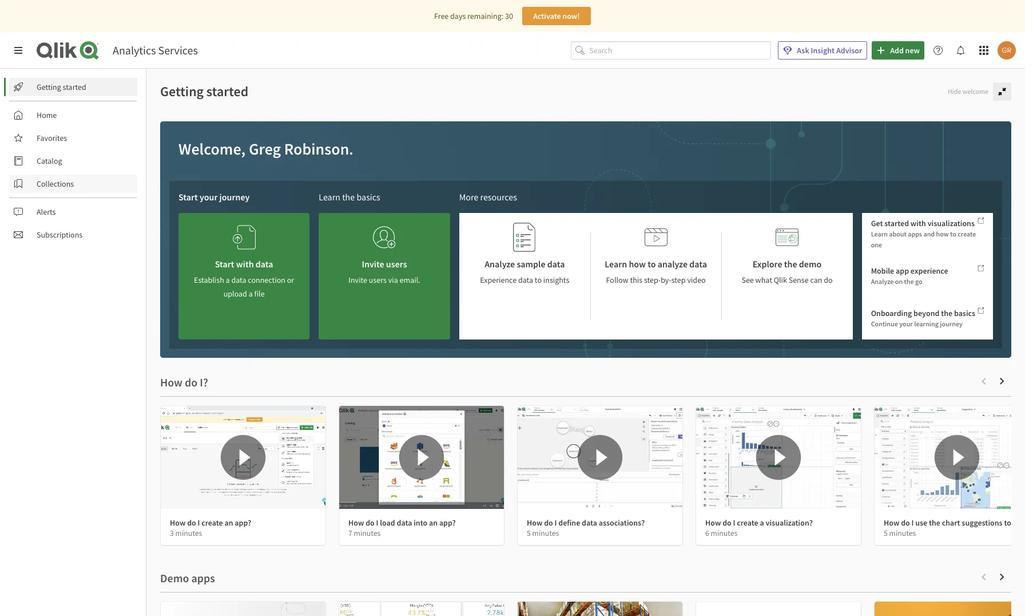 Task type: describe. For each thing, give the bounding box(es) containing it.
via
[[389, 275, 398, 285]]

welcome, greg robinson. main content
[[147, 69, 1026, 616]]

analyze inside analyze sample data experience data to insights
[[485, 258, 515, 270]]

more
[[460, 191, 479, 203]]

visualization?
[[766, 518, 814, 528]]

analyze sample data experience data to insights
[[481, 258, 570, 285]]

the inside explore the demo see what qlik sense can do
[[785, 258, 798, 270]]

welcome
[[963, 87, 989, 96]]

see
[[742, 275, 754, 285]]

start for with
[[215, 258, 234, 270]]

what
[[756, 275, 773, 285]]

new
[[906, 45, 921, 56]]

email.
[[400, 275, 421, 285]]

7
[[349, 528, 353, 538]]

with inside the get started with visualizations learn about apps and how to create one
[[911, 218, 927, 228]]

app
[[897, 266, 910, 276]]

home
[[37, 110, 57, 120]]

video
[[688, 275, 706, 285]]

and
[[924, 230, 936, 238]]

3
[[170, 528, 174, 538]]

activate now! link
[[523, 7, 591, 25]]

do for how do i create a visualization?
[[723, 518, 732, 528]]

minutes for how do i create a visualization?
[[711, 528, 738, 538]]

visualizations
[[928, 218, 976, 228]]

welcome, greg robinson.
[[179, 139, 354, 159]]

experience
[[481, 275, 517, 285]]

one
[[872, 240, 883, 249]]

ask
[[798, 45, 810, 56]]

data inside how do i define data associations? 5 minutes
[[582, 518, 598, 528]]

the inside how do i use the chart suggestions toggle 5 minutes
[[930, 518, 941, 528]]

started inside the get started with visualizations learn about apps and how to create one
[[885, 218, 910, 228]]

invite users invite users via email.
[[349, 258, 421, 285]]

explore
[[753, 258, 783, 270]]

navigation pane element
[[0, 73, 146, 248]]

hide
[[949, 87, 962, 96]]

how do i create an app? element
[[170, 518, 252, 528]]

resources
[[481, 191, 518, 203]]

subscriptions
[[37, 230, 83, 240]]

load
[[380, 518, 395, 528]]

experience
[[911, 266, 949, 276]]

welcome,
[[179, 139, 246, 159]]

how do i load data into an app? image
[[340, 406, 504, 509]]

now!
[[563, 11, 580, 21]]

how do i load data into an app? element
[[349, 518, 456, 528]]

demo
[[800, 258, 822, 270]]

can
[[811, 275, 823, 285]]

sample
[[517, 258, 546, 270]]

step-
[[645, 275, 661, 285]]

5 inside how do i use the chart suggestions toggle 5 minutes
[[885, 528, 888, 538]]

analytics services element
[[113, 43, 198, 57]]

apps
[[909, 230, 923, 238]]

minutes inside how do i use the chart suggestions toggle 5 minutes
[[890, 528, 917, 538]]

how for how do i load data into an app?
[[349, 518, 364, 528]]

file
[[255, 289, 265, 299]]

how do i create an app? 3 minutes
[[170, 518, 252, 538]]

how inside the get started with visualizations learn about apps and how to create one
[[937, 230, 950, 238]]

create inside the get started with visualizations learn about apps and how to create one
[[959, 230, 977, 238]]

app? inside how do i create an app? 3 minutes
[[235, 518, 252, 528]]

get
[[872, 218, 884, 228]]

upload
[[224, 289, 247, 299]]

30
[[506, 11, 514, 21]]

Search text field
[[590, 41, 772, 60]]

how do i use the chart suggestions toggle? image
[[875, 406, 1026, 509]]

free days remaining: 30
[[435, 11, 514, 21]]

the inside onboarding beyond the basics continue your learning journey
[[942, 308, 953, 318]]

by-
[[661, 275, 672, 285]]

close sidebar menu image
[[14, 46, 23, 55]]

add new
[[891, 45, 921, 56]]

services
[[158, 43, 198, 57]]

how do i use the chart suggestions toggle? element
[[885, 518, 1026, 528]]

how for how do i use the chart suggestions toggle
[[885, 518, 900, 528]]

mobile
[[872, 266, 895, 276]]

create for how do i create an app?
[[202, 518, 223, 528]]

how do i create a visualization? 6 minutes
[[706, 518, 814, 538]]

about
[[890, 230, 907, 238]]

add new button
[[873, 41, 925, 60]]

analyze sample data image
[[514, 222, 537, 252]]

or
[[287, 275, 294, 285]]

a for how
[[761, 518, 765, 528]]

i for how do i use the chart suggestions toggle
[[912, 518, 915, 528]]

getting started link
[[9, 78, 137, 96]]

how for how do i define data associations?
[[527, 518, 543, 528]]

start your journey
[[179, 191, 250, 203]]

define
[[559, 518, 581, 528]]

step
[[672, 275, 686, 285]]

catalog link
[[9, 152, 137, 170]]

go
[[916, 277, 923, 286]]

basics inside onboarding beyond the basics continue your learning journey
[[955, 308, 976, 318]]

minutes for how do i define data associations?
[[533, 528, 560, 538]]

get started with visualizations learn about apps and how to create one
[[872, 218, 977, 249]]

home link
[[9, 106, 137, 124]]

a for start
[[226, 275, 230, 285]]

suggestions
[[963, 518, 1003, 528]]

insights
[[544, 275, 570, 285]]

create for how do i create a visualization?
[[738, 518, 759, 528]]

qlik
[[774, 275, 788, 285]]

analytics services
[[113, 43, 198, 57]]

getting inside welcome, greg robinson. main content
[[160, 82, 204, 100]]

advisor
[[837, 45, 863, 56]]

data inside how do i load data into an app? 7 minutes
[[397, 518, 412, 528]]

start for your
[[179, 191, 198, 203]]

analyze inside mobile app experience analyze on the go
[[872, 277, 895, 286]]

getting started inside getting started link
[[37, 82, 86, 92]]

catalog
[[37, 156, 62, 166]]

beyond
[[914, 308, 940, 318]]

subscriptions link
[[9, 226, 137, 244]]

ask insight advisor
[[798, 45, 863, 56]]

with inside start with data establish a data connection or upload a file
[[236, 258, 254, 270]]

an inside how do i create an app? 3 minutes
[[225, 518, 233, 528]]

the inside mobile app experience analyze on the go
[[905, 277, 915, 286]]

an inside how do i load data into an app? 7 minutes
[[429, 518, 438, 528]]

analyze
[[658, 258, 688, 270]]

minutes inside how do i load data into an app? 7 minutes
[[354, 528, 381, 538]]

learn for learn how to analyze data follow this step-by-step video
[[605, 258, 628, 270]]

to inside learn how to analyze data follow this step-by-step video
[[648, 258, 656, 270]]

to inside analyze sample data experience data to insights
[[535, 275, 542, 285]]

searchbar element
[[572, 41, 772, 60]]

how do i create a visualization? element
[[706, 518, 814, 528]]



Task type: locate. For each thing, give the bounding box(es) containing it.
the
[[342, 191, 355, 203], [785, 258, 798, 270], [905, 277, 915, 286], [942, 308, 953, 318], [930, 518, 941, 528]]

0 horizontal spatial started
[[63, 82, 86, 92]]

0 horizontal spatial journey
[[220, 191, 250, 203]]

days
[[451, 11, 466, 21]]

6
[[706, 528, 710, 538]]

minutes inside how do i create an app? 3 minutes
[[176, 528, 202, 538]]

greg robinson image
[[999, 41, 1017, 60]]

to down sample
[[535, 275, 542, 285]]

minutes down 'define'
[[533, 528, 560, 538]]

1 an from the left
[[225, 518, 233, 528]]

1 app? from the left
[[235, 518, 252, 528]]

1 horizontal spatial started
[[207, 82, 249, 100]]

to inside the get started with visualizations learn about apps and how to create one
[[951, 230, 957, 238]]

more resources
[[460, 191, 518, 203]]

i for how do i define data associations?
[[555, 518, 557, 528]]

how up 6
[[706, 518, 722, 528]]

1 horizontal spatial basics
[[955, 308, 976, 318]]

minutes right 3
[[176, 528, 202, 538]]

add
[[891, 45, 904, 56]]

0 horizontal spatial a
[[226, 275, 230, 285]]

1 horizontal spatial with
[[911, 218, 927, 228]]

on
[[896, 277, 904, 286]]

how inside the how do i create a visualization? 6 minutes
[[706, 518, 722, 528]]

i inside the how do i create a visualization? 6 minutes
[[734, 518, 736, 528]]

a
[[226, 275, 230, 285], [249, 289, 253, 299], [761, 518, 765, 528]]

learning
[[915, 319, 939, 328]]

to
[[951, 230, 957, 238], [648, 258, 656, 270], [535, 275, 542, 285]]

4 how from the left
[[706, 518, 722, 528]]

3 i from the left
[[555, 518, 557, 528]]

5 inside how do i define data associations? 5 minutes
[[527, 528, 531, 538]]

with up "apps"
[[911, 218, 927, 228]]

0 horizontal spatial create
[[202, 518, 223, 528]]

1 vertical spatial learn
[[872, 230, 888, 238]]

how up 7
[[349, 518, 364, 528]]

2 vertical spatial to
[[535, 275, 542, 285]]

learn inside learn how to analyze data follow this step-by-step video
[[605, 258, 628, 270]]

do inside how do i use the chart suggestions toggle 5 minutes
[[902, 518, 911, 528]]

0 horizontal spatial to
[[535, 275, 542, 285]]

analyze up experience
[[485, 258, 515, 270]]

2 how from the left
[[349, 518, 364, 528]]

i inside how do i load data into an app? 7 minutes
[[376, 518, 379, 528]]

invite down invite users image
[[362, 258, 385, 270]]

remaining:
[[468, 11, 504, 21]]

1 horizontal spatial 5
[[885, 528, 888, 538]]

favorites link
[[9, 129, 137, 147]]

mobile app experience analyze on the go
[[872, 266, 949, 286]]

getting started down services
[[160, 82, 249, 100]]

do for how do i load data into an app?
[[366, 518, 375, 528]]

to down the visualizations
[[951, 230, 957, 238]]

toggle
[[1005, 518, 1026, 528]]

how right and
[[937, 230, 950, 238]]

i inside how do i create an app? 3 minutes
[[198, 518, 200, 528]]

associations?
[[599, 518, 645, 528]]

how do i use the chart suggestions toggle 5 minutes
[[885, 518, 1026, 538]]

minutes
[[176, 528, 202, 538], [354, 528, 381, 538], [533, 528, 560, 538], [711, 528, 738, 538], [890, 528, 917, 538]]

2 an from the left
[[429, 518, 438, 528]]

1 horizontal spatial how
[[937, 230, 950, 238]]

2 horizontal spatial to
[[951, 230, 957, 238]]

0 horizontal spatial basics
[[357, 191, 381, 203]]

learn how to analyze data follow this step-by-step video
[[605, 258, 708, 285]]

start with data image
[[233, 222, 256, 252]]

learn
[[319, 191, 341, 203], [872, 230, 888, 238], [605, 258, 628, 270]]

0 vertical spatial to
[[951, 230, 957, 238]]

how for how do i create an app?
[[170, 518, 186, 528]]

1 horizontal spatial analyze
[[872, 277, 895, 286]]

users up via
[[386, 258, 407, 270]]

how inside how do i load data into an app? 7 minutes
[[349, 518, 364, 528]]

0 vertical spatial users
[[386, 258, 407, 270]]

2 minutes from the left
[[354, 528, 381, 538]]

3 how from the left
[[527, 518, 543, 528]]

start with data establish a data connection or upload a file
[[194, 258, 294, 299]]

2 horizontal spatial create
[[959, 230, 977, 238]]

1 horizontal spatial learn
[[605, 258, 628, 270]]

1 horizontal spatial your
[[900, 319, 914, 328]]

ask insight advisor button
[[779, 41, 868, 60]]

how do i define data associations? element
[[527, 518, 645, 528]]

i for how do i create an app?
[[198, 518, 200, 528]]

minutes right 6
[[711, 528, 738, 538]]

0 horizontal spatial your
[[200, 191, 218, 203]]

onboarding
[[872, 308, 913, 318]]

0 horizontal spatial getting
[[37, 82, 61, 92]]

connection
[[248, 275, 286, 285]]

2 app? from the left
[[440, 518, 456, 528]]

1 vertical spatial start
[[215, 258, 234, 270]]

5 minutes from the left
[[890, 528, 917, 538]]

getting started
[[37, 82, 86, 92], [160, 82, 249, 100]]

create inside how do i create an app? 3 minutes
[[202, 518, 223, 528]]

learn for learn the basics
[[319, 191, 341, 203]]

1 vertical spatial basics
[[955, 308, 976, 318]]

getting started inside welcome, greg robinson. main content
[[160, 82, 249, 100]]

1 vertical spatial a
[[249, 289, 253, 299]]

basics right beyond
[[955, 308, 976, 318]]

1 how from the left
[[170, 518, 186, 528]]

into
[[414, 518, 428, 528]]

0 vertical spatial learn
[[319, 191, 341, 203]]

how left 'define'
[[527, 518, 543, 528]]

4 i from the left
[[734, 518, 736, 528]]

i for how do i load data into an app?
[[376, 518, 379, 528]]

invite users image
[[373, 222, 396, 252]]

0 vertical spatial your
[[200, 191, 218, 203]]

i inside how do i define data associations? 5 minutes
[[555, 518, 557, 528]]

chart
[[943, 518, 961, 528]]

learn up follow
[[605, 258, 628, 270]]

data left into
[[397, 518, 412, 528]]

0 vertical spatial invite
[[362, 258, 385, 270]]

0 vertical spatial analyze
[[485, 258, 515, 270]]

0 vertical spatial a
[[226, 275, 230, 285]]

started
[[63, 82, 86, 92], [207, 82, 249, 100], [885, 218, 910, 228]]

1 horizontal spatial to
[[648, 258, 656, 270]]

free
[[435, 11, 449, 21]]

with down start with data image
[[236, 258, 254, 270]]

do inside how do i define data associations? 5 minutes
[[545, 518, 553, 528]]

learn inside the get started with visualizations learn about apps and how to create one
[[872, 230, 888, 238]]

explore the demo see what qlik sense can do
[[742, 258, 833, 285]]

your down onboarding
[[900, 319, 914, 328]]

how left use on the bottom right
[[885, 518, 900, 528]]

i
[[198, 518, 200, 528], [376, 518, 379, 528], [555, 518, 557, 528], [734, 518, 736, 528], [912, 518, 915, 528]]

1 vertical spatial how
[[629, 258, 646, 270]]

data inside learn how to analyze data follow this step-by-step video
[[690, 258, 708, 270]]

1 vertical spatial your
[[900, 319, 914, 328]]

5 how from the left
[[885, 518, 900, 528]]

establish
[[194, 275, 224, 285]]

1 horizontal spatial getting
[[160, 82, 204, 100]]

the up sense
[[785, 258, 798, 270]]

sense
[[789, 275, 809, 285]]

i inside how do i use the chart suggestions toggle 5 minutes
[[912, 518, 915, 528]]

your
[[200, 191, 218, 203], [900, 319, 914, 328]]

0 vertical spatial journey
[[220, 191, 250, 203]]

minutes right 7
[[354, 528, 381, 538]]

your down 'welcome,'
[[200, 191, 218, 203]]

do inside explore the demo see what qlik sense can do
[[825, 275, 833, 285]]

2 vertical spatial a
[[761, 518, 765, 528]]

the right beyond
[[942, 308, 953, 318]]

3 minutes from the left
[[533, 528, 560, 538]]

minutes inside the how do i create a visualization? 6 minutes
[[711, 528, 738, 538]]

basics up invite users image
[[357, 191, 381, 203]]

how do i create a visualization? image
[[697, 406, 862, 509]]

journey inside onboarding beyond the basics continue your learning journey
[[941, 319, 964, 328]]

start up establish
[[215, 258, 234, 270]]

insight
[[812, 45, 835, 56]]

start inside start with data establish a data connection or upload a file
[[215, 258, 234, 270]]

hide welcome
[[949, 87, 989, 96]]

5 i from the left
[[912, 518, 915, 528]]

how up this
[[629, 258, 646, 270]]

data up upload
[[232, 275, 247, 285]]

1 minutes from the left
[[176, 528, 202, 538]]

1 vertical spatial to
[[648, 258, 656, 270]]

0 vertical spatial how
[[937, 230, 950, 238]]

2 horizontal spatial learn
[[872, 230, 888, 238]]

create inside the how do i create a visualization? 6 minutes
[[738, 518, 759, 528]]

0 horizontal spatial an
[[225, 518, 233, 528]]

collections link
[[9, 175, 137, 193]]

2 horizontal spatial a
[[761, 518, 765, 528]]

users left via
[[369, 275, 387, 285]]

1 horizontal spatial a
[[249, 289, 253, 299]]

data up insights
[[548, 258, 565, 270]]

how inside learn how to analyze data follow this step-by-step video
[[629, 258, 646, 270]]

use
[[916, 518, 928, 528]]

follow
[[607, 275, 629, 285]]

0 horizontal spatial app?
[[235, 518, 252, 528]]

a left the visualization?
[[761, 518, 765, 528]]

getting
[[37, 82, 61, 92], [160, 82, 204, 100]]

journey up start with data image
[[220, 191, 250, 203]]

1 vertical spatial journey
[[941, 319, 964, 328]]

learn how to analyze data image
[[645, 222, 668, 252]]

how do i define data associations? 5 minutes
[[527, 518, 645, 538]]

1 i from the left
[[198, 518, 200, 528]]

getting started up 'home' link
[[37, 82, 86, 92]]

data up video
[[690, 258, 708, 270]]

do for how do i create an app?
[[187, 518, 196, 528]]

how do i load data into an app? 7 minutes
[[349, 518, 456, 538]]

analyze down mobile
[[872, 277, 895, 286]]

i for how do i create a visualization?
[[734, 518, 736, 528]]

getting up home
[[37, 82, 61, 92]]

with
[[911, 218, 927, 228], [236, 258, 254, 270]]

onboarding beyond the basics continue your learning journey
[[872, 308, 976, 328]]

robinson.
[[284, 139, 354, 159]]

how inside how do i use the chart suggestions toggle 5 minutes
[[885, 518, 900, 528]]

data up connection
[[256, 258, 273, 270]]

0 horizontal spatial how
[[629, 258, 646, 270]]

how do i create an app? image
[[161, 406, 326, 509]]

activate now!
[[534, 11, 580, 21]]

the right use on the bottom right
[[930, 518, 941, 528]]

1 5 from the left
[[527, 528, 531, 538]]

activate
[[534, 11, 561, 21]]

journey
[[220, 191, 250, 203], [941, 319, 964, 328]]

how
[[170, 518, 186, 528], [349, 518, 364, 528], [527, 518, 543, 528], [706, 518, 722, 528], [885, 518, 900, 528]]

the down robinson.
[[342, 191, 355, 203]]

getting down services
[[160, 82, 204, 100]]

0 horizontal spatial learn
[[319, 191, 341, 203]]

data down sample
[[519, 275, 534, 285]]

do inside how do i create an app? 3 minutes
[[187, 518, 196, 528]]

data right 'define'
[[582, 518, 598, 528]]

start down 'welcome,'
[[179, 191, 198, 203]]

learn down robinson.
[[319, 191, 341, 203]]

2 i from the left
[[376, 518, 379, 528]]

explore the demo image
[[776, 222, 799, 252]]

a up upload
[[226, 275, 230, 285]]

1 horizontal spatial journey
[[941, 319, 964, 328]]

do for how do i define data associations?
[[545, 518, 553, 528]]

continue
[[872, 319, 899, 328]]

1 vertical spatial invite
[[349, 275, 368, 285]]

2 horizontal spatial started
[[885, 218, 910, 228]]

journey right learning
[[941, 319, 964, 328]]

getting inside getting started link
[[37, 82, 61, 92]]

hide welcome image
[[999, 87, 1008, 96]]

an
[[225, 518, 233, 528], [429, 518, 438, 528]]

learn down get
[[872, 230, 888, 238]]

2 vertical spatial learn
[[605, 258, 628, 270]]

minutes down use on the bottom right
[[890, 528, 917, 538]]

how up 3
[[170, 518, 186, 528]]

1 vertical spatial users
[[369, 275, 387, 285]]

0 horizontal spatial 5
[[527, 528, 531, 538]]

your inside onboarding beyond the basics continue your learning journey
[[900, 319, 914, 328]]

2 5 from the left
[[885, 528, 888, 538]]

analytics
[[113, 43, 156, 57]]

0 horizontal spatial with
[[236, 258, 254, 270]]

this
[[631, 275, 643, 285]]

do inside the how do i create a visualization? 6 minutes
[[723, 518, 732, 528]]

1 vertical spatial with
[[236, 258, 254, 270]]

users
[[386, 258, 407, 270], [369, 275, 387, 285]]

0 horizontal spatial getting started
[[37, 82, 86, 92]]

invite left via
[[349, 275, 368, 285]]

how do i define data associations? image
[[518, 406, 683, 509]]

0 vertical spatial start
[[179, 191, 198, 203]]

how inside how do i create an app? 3 minutes
[[170, 518, 186, 528]]

5
[[527, 528, 531, 538], [885, 528, 888, 538]]

do for how do i use the chart suggestions toggle
[[902, 518, 911, 528]]

app? inside how do i load data into an app? 7 minutes
[[440, 518, 456, 528]]

started inside navigation pane 'element'
[[63, 82, 86, 92]]

4 minutes from the left
[[711, 528, 738, 538]]

alerts
[[37, 207, 56, 217]]

0 horizontal spatial analyze
[[485, 258, 515, 270]]

1 horizontal spatial start
[[215, 258, 234, 270]]

1 horizontal spatial create
[[738, 518, 759, 528]]

1 horizontal spatial app?
[[440, 518, 456, 528]]

1 horizontal spatial getting started
[[160, 82, 249, 100]]

alerts link
[[9, 203, 137, 221]]

1 vertical spatial analyze
[[872, 277, 895, 286]]

0 horizontal spatial start
[[179, 191, 198, 203]]

0 vertical spatial basics
[[357, 191, 381, 203]]

minutes inside how do i define data associations? 5 minutes
[[533, 528, 560, 538]]

do inside how do i load data into an app? 7 minutes
[[366, 518, 375, 528]]

a inside the how do i create a visualization? 6 minutes
[[761, 518, 765, 528]]

the left the go on the right top
[[905, 277, 915, 286]]

how inside how do i define data associations? 5 minutes
[[527, 518, 543, 528]]

how for how do i create a visualization?
[[706, 518, 722, 528]]

greg
[[249, 139, 281, 159]]

to up step-
[[648, 258, 656, 270]]

1 horizontal spatial an
[[429, 518, 438, 528]]

0 vertical spatial with
[[911, 218, 927, 228]]

collections
[[37, 179, 74, 189]]

minutes for how do i create an app?
[[176, 528, 202, 538]]

create
[[959, 230, 977, 238], [202, 518, 223, 528], [738, 518, 759, 528]]

a left 'file'
[[249, 289, 253, 299]]



Task type: vqa. For each thing, say whether or not it's contained in the screenshot.


